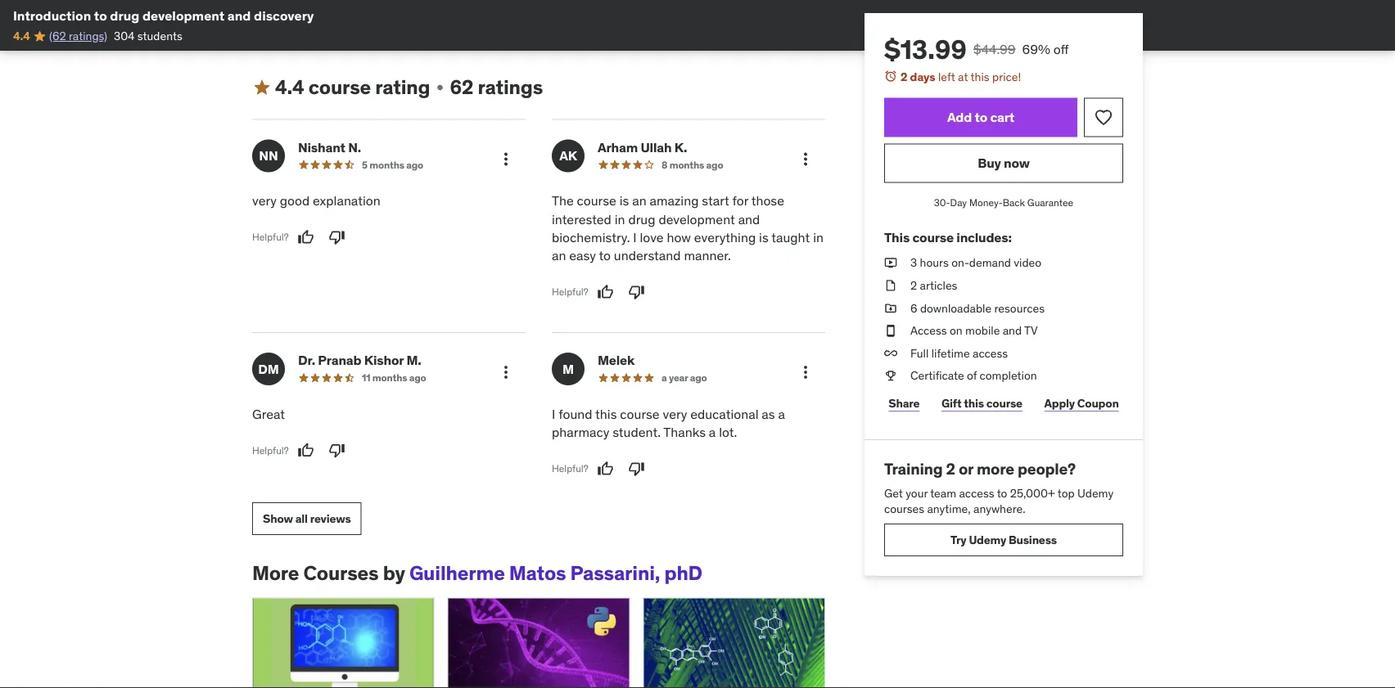 Task type: locate. For each thing, give the bounding box(es) containing it.
ratings
[[478, 75, 543, 100]]

ago up start
[[706, 159, 723, 171]]

udemy right top
[[1078, 486, 1114, 501]]

i left 'found'
[[552, 406, 555, 423]]

course up student.
[[620, 406, 660, 423]]

ratings)
[[69, 29, 107, 43]]

in
[[615, 211, 625, 228], [813, 229, 824, 246]]

months for dr. pranab kishor m.
[[372, 372, 407, 385]]

and down for
[[738, 211, 760, 228]]

helpful? for great
[[252, 445, 289, 457]]

in up biochemistry.
[[615, 211, 625, 228]]

buy now button
[[884, 144, 1124, 183]]

additional actions for review by nishant n. image
[[496, 150, 516, 169]]

team
[[930, 486, 957, 501]]

reviews
[[310, 512, 351, 526]]

1 vertical spatial show
[[263, 512, 293, 526]]

a left lot. at the right bottom of page
[[709, 425, 716, 441]]

xsmall image left 3
[[884, 255, 898, 271]]

xsmall image
[[434, 81, 447, 95], [884, 300, 898, 316]]

1 vertical spatial a
[[778, 406, 785, 423]]

and left show less
[[228, 7, 251, 24]]

coupon
[[1078, 396, 1119, 411]]

1 horizontal spatial xsmall image
[[884, 300, 898, 316]]

0 vertical spatial drug
[[110, 7, 139, 24]]

udemy right the try at the bottom right of the page
[[969, 533, 1007, 548]]

gift this course link
[[937, 387, 1027, 420]]

show inside button
[[252, 19, 282, 34]]

0 horizontal spatial i
[[552, 406, 555, 423]]

this right 'found'
[[595, 406, 617, 423]]

to
[[94, 7, 107, 24], [975, 109, 988, 126], [599, 248, 611, 265], [997, 486, 1008, 501]]

xsmall image for 3
[[884, 255, 898, 271]]

buy
[[978, 155, 1001, 172]]

0 horizontal spatial is
[[620, 193, 629, 210]]

course inside the course is an amazing start for those interested in drug development and biochemistry. i love how everything is taught in an easy to understand manner.
[[577, 193, 617, 210]]

1 vertical spatial i
[[552, 406, 555, 423]]

4.4
[[13, 29, 30, 43], [275, 75, 304, 100]]

those
[[751, 193, 784, 210]]

in right taught on the right of the page
[[813, 229, 824, 246]]

2 days left at this price!
[[901, 69, 1021, 84]]

4.4 for 4.4 course rating
[[275, 75, 304, 100]]

helpful? left mark review by nishant n. as helpful image
[[252, 231, 289, 244]]

very up thanks
[[663, 406, 687, 423]]

months right 5
[[370, 159, 404, 171]]

lifetime
[[932, 346, 970, 361]]

xsmall image left access on the top of page
[[884, 323, 898, 339]]

mark review by nishant n. as helpful image
[[298, 230, 314, 246]]

62
[[450, 75, 474, 100]]

helpful? left mark review by arham ullah k. as helpful icon
[[552, 286, 588, 299]]

0 vertical spatial 4.4
[[13, 29, 30, 43]]

ak
[[559, 148, 577, 164]]

4.4 left (62
[[13, 29, 30, 43]]

course up interested
[[577, 193, 617, 210]]

0 horizontal spatial udemy
[[969, 533, 1007, 548]]

0 vertical spatial in
[[615, 211, 625, 228]]

0 vertical spatial an
[[632, 193, 647, 210]]

helpful? for the course is an amazing start for those interested in drug development and biochemistry. i love how everything is taught in an easy to understand manner.
[[552, 286, 588, 299]]

months
[[370, 159, 404, 171], [670, 159, 704, 171], [372, 372, 407, 385]]

price!
[[993, 69, 1021, 84]]

is left taught on the right of the page
[[759, 229, 769, 246]]

2 for 2 articles
[[911, 278, 917, 293]]

2 horizontal spatial a
[[778, 406, 785, 423]]

courses
[[884, 502, 925, 517]]

30-
[[934, 197, 950, 209]]

m.
[[407, 353, 421, 369]]

1 horizontal spatial 4.4
[[275, 75, 304, 100]]

days
[[910, 69, 936, 84]]

anywhere.
[[974, 502, 1026, 517]]

ago right 5
[[406, 159, 423, 171]]

2 for 2 days left at this price!
[[901, 69, 908, 84]]

1 horizontal spatial drug
[[628, 211, 656, 228]]

25,000+
[[1010, 486, 1055, 501]]

ago right the year
[[690, 372, 707, 385]]

certificate of completion
[[911, 369, 1037, 383]]

1 horizontal spatial development
[[659, 211, 735, 228]]

is up biochemistry.
[[620, 193, 629, 210]]

11
[[362, 372, 370, 385]]

development
[[142, 7, 225, 24], [659, 211, 735, 228]]

show left the all
[[263, 512, 293, 526]]

5 months ago
[[362, 159, 423, 171]]

2
[[901, 69, 908, 84], [911, 278, 917, 293], [946, 460, 956, 479]]

0 horizontal spatial 4.4
[[13, 29, 30, 43]]

2 down 3
[[911, 278, 917, 293]]

1 horizontal spatial udemy
[[1078, 486, 1114, 501]]

development up "students"
[[142, 7, 225, 24]]

3
[[911, 256, 917, 270]]

6 downloadable resources
[[911, 301, 1045, 316]]

introduction to drug development and discovery
[[13, 7, 314, 24]]

to inside the course is an amazing start for those interested in drug development and biochemistry. i love how everything is taught in an easy to understand manner.
[[599, 248, 611, 265]]

helpful? for very good explanation
[[252, 231, 289, 244]]

understand
[[614, 248, 681, 265]]

xsmall image up share
[[884, 368, 898, 384]]

0 horizontal spatial drug
[[110, 7, 139, 24]]

1 vertical spatial and
[[738, 211, 760, 228]]

2 horizontal spatial and
[[1003, 323, 1022, 338]]

mark review by nishant n. as unhelpful image
[[329, 230, 345, 246]]

manner.
[[684, 248, 731, 265]]

taught
[[772, 229, 810, 246]]

melek
[[598, 353, 635, 369]]

1 horizontal spatial is
[[759, 229, 769, 246]]

drug up 304
[[110, 7, 139, 24]]

to up ratings)
[[94, 7, 107, 24]]

this inside i found this course very educational as a pharmacy student. thanks a lot.
[[595, 406, 617, 423]]

to up anywhere.
[[997, 486, 1008, 501]]

xsmall image
[[309, 21, 322, 34], [884, 255, 898, 271], [884, 278, 898, 294], [884, 323, 898, 339], [884, 346, 898, 362], [884, 368, 898, 384]]

course up 'nishant n.'
[[309, 75, 371, 100]]

video
[[1014, 256, 1042, 270]]

1 horizontal spatial 2
[[911, 278, 917, 293]]

xsmall image left full
[[884, 346, 898, 362]]

people?
[[1018, 460, 1076, 479]]

share
[[889, 396, 920, 411]]

304
[[114, 29, 135, 43]]

to left "cart"
[[975, 109, 988, 126]]

0 vertical spatial 2
[[901, 69, 908, 84]]

show all reviews button
[[252, 503, 362, 536]]

how
[[667, 229, 691, 246]]

0 vertical spatial very
[[252, 193, 277, 210]]

2 left or
[[946, 460, 956, 479]]

xsmall image for access
[[884, 323, 898, 339]]

show inside button
[[263, 512, 293, 526]]

an left amazing
[[632, 193, 647, 210]]

mark review by melek as unhelpful image
[[629, 461, 645, 478]]

an left easy
[[552, 248, 566, 265]]

1 horizontal spatial a
[[709, 425, 716, 441]]

i left love
[[633, 229, 637, 246]]

show less
[[252, 19, 306, 34]]

very
[[252, 193, 277, 210], [663, 406, 687, 423]]

$13.99 $44.99 69% off
[[884, 33, 1069, 66]]

0 vertical spatial a
[[662, 372, 667, 385]]

xsmall image for full
[[884, 346, 898, 362]]

months down kishor
[[372, 372, 407, 385]]

pranab
[[318, 353, 362, 369]]

and left tv
[[1003, 323, 1022, 338]]

0 vertical spatial show
[[252, 19, 282, 34]]

0 horizontal spatial very
[[252, 193, 277, 210]]

0 horizontal spatial development
[[142, 7, 225, 24]]

0 vertical spatial and
[[228, 7, 251, 24]]

2 horizontal spatial 2
[[946, 460, 956, 479]]

and
[[228, 7, 251, 24], [738, 211, 760, 228], [1003, 323, 1022, 338]]

a left the year
[[662, 372, 667, 385]]

$13.99
[[884, 33, 967, 66]]

1 vertical spatial is
[[759, 229, 769, 246]]

tv
[[1024, 323, 1038, 338]]

add
[[947, 109, 972, 126]]

0 vertical spatial udemy
[[1078, 486, 1114, 501]]

course down the completion
[[987, 396, 1023, 411]]

m
[[563, 361, 574, 378]]

additional actions for review by arham ullah k. image
[[796, 150, 816, 169]]

1 vertical spatial udemy
[[969, 533, 1007, 548]]

phd
[[665, 561, 702, 586]]

1 vertical spatial in
[[813, 229, 824, 246]]

$44.99
[[974, 41, 1016, 57]]

course up hours
[[913, 229, 954, 246]]

xsmall image inside show less button
[[309, 21, 322, 34]]

show less button
[[252, 11, 322, 43]]

1 vertical spatial very
[[663, 406, 687, 423]]

0 horizontal spatial xsmall image
[[434, 81, 447, 95]]

helpful?
[[252, 231, 289, 244], [552, 286, 588, 299], [252, 445, 289, 457], [552, 463, 588, 476]]

downloadable
[[920, 301, 992, 316]]

2 vertical spatial 2
[[946, 460, 956, 479]]

helpful? left mark review by dr. pranab kishor m. as helpful image
[[252, 445, 289, 457]]

to inside training 2 or more people? get your team access to 25,000+ top udemy courses anytime, anywhere.
[[997, 486, 1008, 501]]

0 horizontal spatial an
[[552, 248, 566, 265]]

everything
[[694, 229, 756, 246]]

helpful? left 'mark review by melek as helpful' image
[[552, 463, 588, 476]]

1 vertical spatial 2
[[911, 278, 917, 293]]

drug up love
[[628, 211, 656, 228]]

start
[[702, 193, 729, 210]]

your
[[906, 486, 928, 501]]

xsmall image right less
[[309, 21, 322, 34]]

2 right 'alarm' icon
[[901, 69, 908, 84]]

ago for nishant n.
[[406, 159, 423, 171]]

access down or
[[959, 486, 995, 501]]

months for arham ullah k.
[[670, 159, 704, 171]]

more
[[252, 561, 299, 586]]

1 horizontal spatial in
[[813, 229, 824, 246]]

0 horizontal spatial and
[[228, 7, 251, 24]]

1 horizontal spatial and
[[738, 211, 760, 228]]

to right easy
[[599, 248, 611, 265]]

show left less
[[252, 19, 282, 34]]

ago down m.
[[409, 372, 426, 385]]

is
[[620, 193, 629, 210], [759, 229, 769, 246]]

xsmall image left 2 articles on the right top
[[884, 278, 898, 294]]

k.
[[675, 139, 687, 156]]

drug
[[110, 7, 139, 24], [628, 211, 656, 228]]

an
[[632, 193, 647, 210], [552, 248, 566, 265]]

0 vertical spatial development
[[142, 7, 225, 24]]

get
[[884, 486, 903, 501]]

1 horizontal spatial i
[[633, 229, 637, 246]]

interested
[[552, 211, 612, 228]]

xsmall image left 6
[[884, 300, 898, 316]]

full lifetime access
[[911, 346, 1008, 361]]

1 vertical spatial drug
[[628, 211, 656, 228]]

alarm image
[[884, 70, 898, 83]]

thanks
[[664, 425, 706, 441]]

1 horizontal spatial very
[[663, 406, 687, 423]]

development up how
[[659, 211, 735, 228]]

4.4 right medium icon
[[275, 75, 304, 100]]

1 vertical spatial access
[[959, 486, 995, 501]]

a right "as" on the right bottom of the page
[[778, 406, 785, 423]]

months down k.
[[670, 159, 704, 171]]

ago for arham ullah k.
[[706, 159, 723, 171]]

1 vertical spatial development
[[659, 211, 735, 228]]

day
[[950, 197, 967, 209]]

access inside training 2 or more people? get your team access to 25,000+ top udemy courses anytime, anywhere.
[[959, 486, 995, 501]]

0 vertical spatial i
[[633, 229, 637, 246]]

the
[[552, 193, 574, 210]]

xsmall image left the "62"
[[434, 81, 447, 95]]

access down mobile
[[973, 346, 1008, 361]]

0 horizontal spatial 2
[[901, 69, 908, 84]]

1 vertical spatial an
[[552, 248, 566, 265]]

nishant n.
[[298, 139, 361, 156]]

4.4 course rating
[[275, 75, 430, 100]]

cart
[[990, 109, 1015, 126]]

very left good
[[252, 193, 277, 210]]

1 vertical spatial 4.4
[[275, 75, 304, 100]]



Task type: vqa. For each thing, say whether or not it's contained in the screenshot.
leftmost and
yes



Task type: describe. For each thing, give the bounding box(es) containing it.
mark review by melek as helpful image
[[597, 461, 614, 478]]

business
[[1009, 533, 1057, 548]]

show for show all reviews
[[263, 512, 293, 526]]

2 vertical spatial a
[[709, 425, 716, 441]]

dr.
[[298, 353, 315, 369]]

left
[[938, 69, 955, 84]]

4.4 for 4.4
[[13, 29, 30, 43]]

additional actions for review by dr. pranab kishor m. image
[[496, 363, 516, 383]]

course for 4.4
[[309, 75, 371, 100]]

discovery
[[254, 7, 314, 24]]

pharmacy
[[552, 425, 610, 441]]

now
[[1004, 155, 1030, 172]]

this right at
[[971, 69, 990, 84]]

the course is an amazing start for those interested in drug development and biochemistry. i love how everything is taught in an easy to understand manner.
[[552, 193, 824, 265]]

found
[[559, 406, 593, 423]]

drug inside the course is an amazing start for those interested in drug development and biochemistry. i love how everything is taught in an easy to understand manner.
[[628, 211, 656, 228]]

arham
[[598, 139, 638, 156]]

training
[[884, 460, 943, 479]]

all
[[295, 512, 308, 526]]

course inside i found this course very educational as a pharmacy student. thanks a lot.
[[620, 406, 660, 423]]

ago for dr. pranab kishor m.
[[409, 372, 426, 385]]

show all reviews
[[263, 512, 351, 526]]

access
[[911, 323, 947, 338]]

completion
[[980, 369, 1037, 383]]

xsmall image for 2
[[884, 278, 898, 294]]

add to cart
[[947, 109, 1015, 126]]

2 vertical spatial and
[[1003, 323, 1022, 338]]

0 vertical spatial xsmall image
[[434, 81, 447, 95]]

great
[[252, 406, 285, 423]]

guilherme
[[409, 561, 505, 586]]

training 2 or more people? get your team access to 25,000+ top udemy courses anytime, anywhere.
[[884, 460, 1114, 517]]

to inside button
[[975, 109, 988, 126]]

2 inside training 2 or more people? get your team access to 25,000+ top udemy courses anytime, anywhere.
[[946, 460, 956, 479]]

very inside i found this course very educational as a pharmacy student. thanks a lot.
[[663, 406, 687, 423]]

less
[[285, 19, 306, 34]]

very good explanation
[[252, 193, 381, 210]]

access on mobile and tv
[[911, 323, 1038, 338]]

months for nishant n.
[[370, 159, 404, 171]]

money-
[[970, 197, 1003, 209]]

amazing
[[650, 193, 699, 210]]

wishlist image
[[1094, 108, 1114, 127]]

off
[[1054, 41, 1069, 57]]

nishant
[[298, 139, 345, 156]]

this right gift
[[964, 396, 984, 411]]

mark review by dr. pranab kishor m. as unhelpful image
[[329, 443, 345, 459]]

demand
[[969, 256, 1011, 270]]

includes:
[[957, 229, 1012, 246]]

explanation
[[313, 193, 381, 210]]

dm
[[258, 361, 279, 378]]

student.
[[613, 425, 661, 441]]

rating
[[375, 75, 430, 100]]

8 months ago
[[662, 159, 723, 171]]

biochemistry.
[[552, 229, 630, 246]]

top
[[1058, 486, 1075, 501]]

back
[[1003, 197, 1025, 209]]

more
[[977, 460, 1015, 479]]

try
[[951, 533, 967, 548]]

on
[[950, 323, 963, 338]]

nn
[[259, 148, 278, 164]]

1 horizontal spatial an
[[632, 193, 647, 210]]

n.
[[348, 139, 361, 156]]

mark review by dr. pranab kishor m. as helpful image
[[298, 443, 314, 459]]

this course includes:
[[884, 229, 1012, 246]]

development inside the course is an amazing start for those interested in drug development and biochemistry. i love how everything is taught in an easy to understand manner.
[[659, 211, 735, 228]]

mark review by arham ullah k. as helpful image
[[597, 285, 614, 301]]

(62
[[49, 29, 66, 43]]

apply coupon
[[1045, 396, 1119, 411]]

ullah
[[641, 139, 672, 156]]

good
[[280, 193, 310, 210]]

gift this course
[[942, 396, 1023, 411]]

mark review by arham ullah k. as unhelpful image
[[629, 285, 645, 301]]

5
[[362, 159, 368, 171]]

share button
[[884, 387, 924, 420]]

passarini,
[[570, 561, 660, 586]]

course for the
[[577, 193, 617, 210]]

for
[[733, 193, 749, 210]]

guarantee
[[1028, 197, 1074, 209]]

easy
[[569, 248, 596, 265]]

hours
[[920, 256, 949, 270]]

2 articles
[[911, 278, 958, 293]]

resources
[[995, 301, 1045, 316]]

1 vertical spatial xsmall image
[[884, 300, 898, 316]]

helpful? for i found this course very educational as a pharmacy student. thanks a lot.
[[552, 463, 588, 476]]

0 horizontal spatial a
[[662, 372, 667, 385]]

69%
[[1022, 41, 1051, 57]]

i found this course very educational as a pharmacy student. thanks a lot.
[[552, 406, 785, 441]]

(62 ratings)
[[49, 29, 107, 43]]

course for this
[[913, 229, 954, 246]]

i inside the course is an amazing start for those interested in drug development and biochemistry. i love how everything is taught in an easy to understand manner.
[[633, 229, 637, 246]]

courses
[[303, 561, 379, 586]]

a year ago
[[662, 372, 707, 385]]

or
[[959, 460, 974, 479]]

udemy inside the try udemy business link
[[969, 533, 1007, 548]]

more courses by guilherme matos passarini, phd
[[252, 561, 702, 586]]

and inside the course is an amazing start for those interested in drug development and biochemistry. i love how everything is taught in an easy to understand manner.
[[738, 211, 760, 228]]

lot.
[[719, 425, 737, 441]]

medium image
[[252, 78, 272, 98]]

ago for melek
[[690, 372, 707, 385]]

on-
[[952, 256, 969, 270]]

xsmall image for certificate
[[884, 368, 898, 384]]

0 horizontal spatial in
[[615, 211, 625, 228]]

0 vertical spatial access
[[973, 346, 1008, 361]]

kishor
[[364, 353, 404, 369]]

6
[[911, 301, 918, 316]]

mobile
[[966, 323, 1000, 338]]

additional actions for review by melek image
[[796, 363, 816, 383]]

of
[[967, 369, 977, 383]]

gift
[[942, 396, 962, 411]]

304 students
[[114, 29, 182, 43]]

show for show less
[[252, 19, 282, 34]]

anytime,
[[927, 502, 971, 517]]

guilherme matos passarini, phd link
[[409, 561, 702, 586]]

3 hours on-demand video
[[911, 256, 1042, 270]]

0 vertical spatial is
[[620, 193, 629, 210]]

this
[[884, 229, 910, 246]]

introduction
[[13, 7, 91, 24]]

udemy inside training 2 or more people? get your team access to 25,000+ top udemy courses anytime, anywhere.
[[1078, 486, 1114, 501]]

62 ratings
[[450, 75, 543, 100]]

i inside i found this course very educational as a pharmacy student. thanks a lot.
[[552, 406, 555, 423]]



